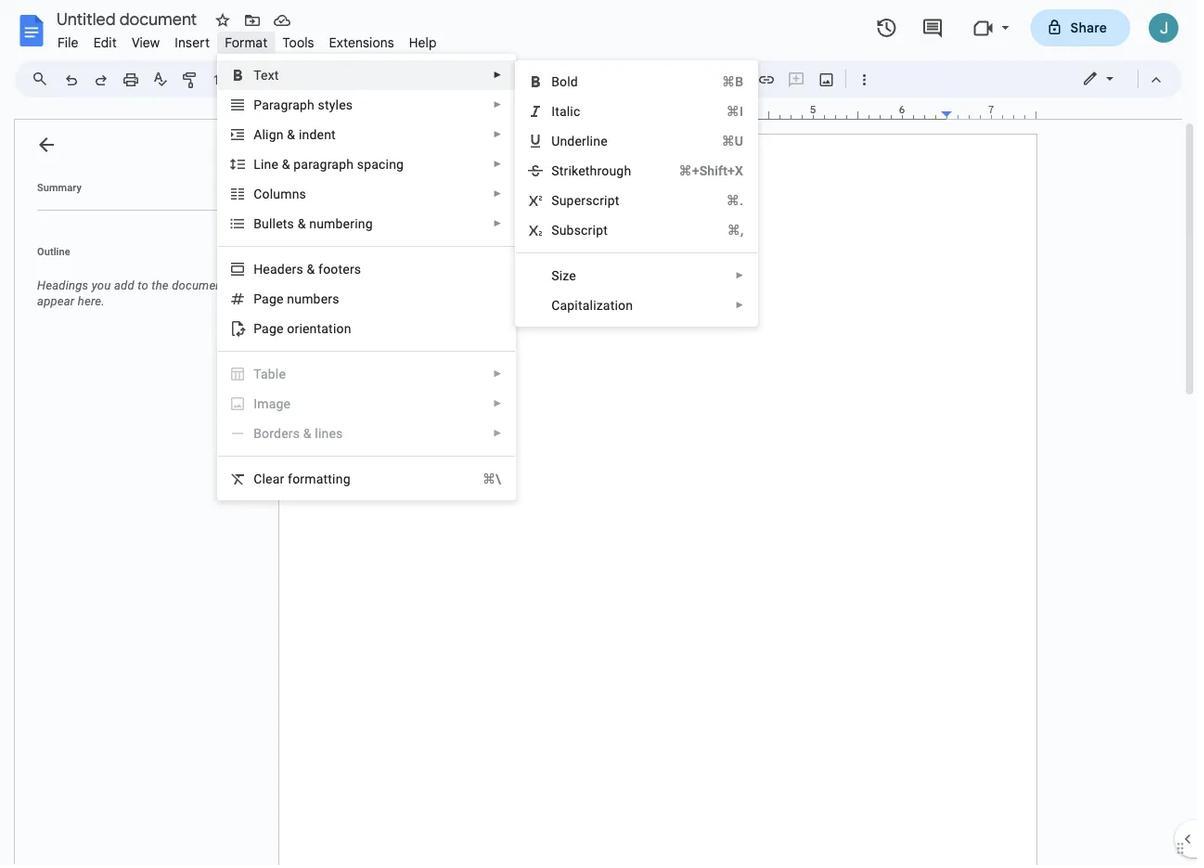 Task type: describe. For each thing, give the bounding box(es) containing it.
spacing
[[357, 156, 404, 172]]

lines
[[315, 426, 343, 441]]

► for table 2 element at the top of the page
[[493, 368, 502, 379]]

you
[[92, 278, 111, 292]]

⌘u
[[722, 133, 744, 149]]

share
[[1071, 19, 1107, 36]]

menu bar banner
[[0, 0, 1197, 865]]

lear
[[262, 471, 284, 486]]

superscript s element
[[551, 193, 625, 208]]

align & indent a element
[[254, 127, 341, 142]]

► for bullets & numbering t element
[[493, 218, 502, 229]]

stri k ethrough
[[551, 163, 631, 178]]

► for paragraph styles p element
[[493, 99, 502, 110]]

& right t
[[298, 216, 306, 231]]

paragraph styles p element
[[254, 97, 358, 112]]

& inside menu item
[[303, 426, 312, 441]]

application containing share
[[0, 0, 1197, 865]]

⌘backslash element
[[460, 470, 501, 488]]

will
[[230, 278, 248, 292]]

clear formatting c element
[[254, 471, 356, 486]]

extensions menu item
[[322, 32, 402, 53]]

bulle t s & numbering
[[254, 216, 373, 231]]

h
[[254, 261, 263, 277]]

► for columns n element on the left of the page
[[493, 188, 502, 199]]

columns n element
[[254, 186, 312, 201]]

size o element
[[551, 268, 582, 283]]

tools
[[283, 34, 314, 51]]

⌘i element
[[704, 102, 744, 121]]

b old
[[551, 74, 578, 89]]

page for page orientation
[[254, 321, 284, 336]]

menu item containing i
[[229, 394, 502, 413]]

view menu item
[[124, 32, 167, 53]]

document
[[172, 278, 226, 292]]

extensions
[[329, 34, 394, 51]]

left margin image
[[279, 105, 373, 119]]

headers & footers h element
[[254, 261, 367, 277]]

page for page n u mbers
[[254, 291, 284, 306]]

nderline
[[560, 133, 608, 149]]

outline
[[37, 245, 70, 257]]

indent
[[299, 127, 336, 142]]

⌘b element
[[700, 72, 744, 91]]

image m element
[[254, 396, 296, 411]]

italic i element
[[551, 103, 586, 119]]

view
[[132, 34, 160, 51]]

eaders
[[263, 261, 303, 277]]

menu bar inside menu bar banner
[[50, 24, 444, 55]]

tools menu item
[[275, 32, 322, 53]]

► for "line & paragraph spacing l" element
[[493, 159, 502, 169]]

add
[[114, 278, 134, 292]]

i talic
[[551, 103, 581, 119]]

► for borders & lines q element
[[493, 428, 502, 439]]

numbering
[[309, 216, 373, 231]]

Star checkbox
[[210, 7, 236, 33]]

summary heading
[[37, 180, 82, 195]]

bullets & numbering t element
[[254, 216, 378, 231]]

uperscript
[[559, 193, 620, 208]]

mbers
[[302, 291, 339, 306]]

& for eaders
[[307, 261, 315, 277]]

& for lign
[[287, 127, 295, 142]]

n for u
[[287, 291, 294, 306]]

summary
[[37, 181, 82, 193]]

a
[[254, 127, 262, 142]]

⌘b
[[722, 74, 744, 89]]

borders
[[254, 426, 300, 441]]

⌘u element
[[699, 132, 744, 150]]

u
[[294, 291, 302, 306]]

edit menu item
[[86, 32, 124, 53]]

menu containing text
[[217, 54, 516, 500]]

old
[[560, 74, 578, 89]]

Zoom field
[[206, 66, 276, 94]]

⌘i
[[727, 103, 744, 119]]

⌘+shift+x element
[[657, 161, 744, 180]]

► for align & indent a element
[[493, 129, 502, 140]]

headings you add to the document will appear here.
[[37, 278, 248, 308]]

insert menu item
[[167, 32, 217, 53]]

aragraph
[[262, 97, 315, 112]]

outline heading
[[15, 244, 267, 270]]

ine
[[261, 156, 278, 172]]

n for s
[[292, 186, 299, 201]]

right margin image
[[942, 105, 1036, 119]]

page numbers u element
[[254, 291, 345, 306]]

insert
[[175, 34, 210, 51]]

⌘comma element
[[705, 221, 744, 239]]

► for text s element
[[493, 70, 502, 80]]

colum
[[254, 186, 292, 201]]



Task type: vqa. For each thing, say whether or not it's contained in the screenshot.


Task type: locate. For each thing, give the bounding box(es) containing it.
menu
[[217, 54, 516, 500], [515, 60, 758, 327]]

subscript r element
[[551, 222, 613, 238]]

& right eaders
[[307, 261, 315, 277]]

page left u
[[254, 291, 284, 306]]

& left lines
[[303, 426, 312, 441]]

s
[[551, 193, 559, 208]]

orientation
[[287, 321, 351, 336]]

mode and view toolbar
[[1068, 60, 1171, 97]]

headings
[[37, 278, 88, 292]]

l
[[254, 156, 261, 172]]

borders & lines q element
[[254, 426, 349, 441]]

►
[[493, 70, 502, 80], [493, 99, 502, 110], [493, 129, 502, 140], [493, 159, 502, 169], [493, 188, 502, 199], [493, 218, 502, 229], [735, 270, 745, 281], [735, 300, 745, 310], [493, 368, 502, 379], [493, 398, 502, 409], [493, 428, 502, 439]]

file menu item
[[50, 32, 86, 53]]

capitalization 1 element
[[551, 297, 639, 313]]

underline u element
[[551, 133, 613, 149]]

colum n s
[[254, 186, 306, 201]]

borders & lines menu item
[[229, 424, 502, 443]]

format
[[225, 34, 268, 51]]

page orientation
[[254, 321, 351, 336]]

subsc r ipt
[[551, 222, 608, 238]]

1 vertical spatial s
[[287, 216, 294, 231]]

share button
[[1031, 9, 1130, 46]]

page
[[254, 291, 284, 306], [254, 321, 284, 336]]

0 vertical spatial n
[[292, 186, 299, 201]]

insert image image
[[816, 66, 838, 92]]

bold b element
[[551, 74, 584, 89]]

&
[[287, 127, 295, 142], [282, 156, 290, 172], [298, 216, 306, 231], [307, 261, 315, 277], [303, 426, 312, 441]]

m
[[257, 396, 269, 411]]

stri
[[551, 163, 572, 178]]

n up bulle t s & numbering
[[292, 186, 299, 201]]

line & paragraph spacing l element
[[254, 156, 409, 172]]

menu bar
[[50, 24, 444, 55]]

& for ine
[[282, 156, 290, 172]]

s uperscript
[[551, 193, 620, 208]]

a lign & indent
[[254, 127, 336, 142]]

subsc
[[551, 222, 588, 238]]

talic
[[555, 103, 581, 119]]

n
[[292, 186, 299, 201], [287, 291, 294, 306]]

table
[[254, 366, 286, 381]]

l ine & paragraph spacing
[[254, 156, 404, 172]]

p aragraph styles
[[254, 97, 353, 112]]

& right ine
[[282, 156, 290, 172]]

file
[[58, 34, 79, 51]]

b
[[551, 74, 560, 89]]

age
[[269, 396, 291, 411]]

0 vertical spatial page
[[254, 291, 284, 306]]

n left mbers
[[287, 291, 294, 306]]

u
[[551, 133, 560, 149]]

► for image m element
[[493, 398, 502, 409]]

the
[[152, 278, 169, 292]]

formatting
[[288, 471, 351, 486]]

paragraph
[[294, 156, 354, 172]]

edit
[[93, 34, 117, 51]]

s for n
[[299, 186, 306, 201]]

help
[[409, 34, 437, 51]]

0 vertical spatial s
[[299, 186, 306, 201]]

capitalization
[[551, 297, 633, 313]]

1 horizontal spatial i
[[551, 103, 555, 119]]

table menu item
[[229, 365, 502, 383]]

1 vertical spatial i
[[254, 396, 257, 411]]

u nderline
[[551, 133, 608, 149]]

Menus field
[[23, 66, 64, 92]]

ipt
[[593, 222, 608, 238]]

0 horizontal spatial i
[[254, 396, 257, 411]]

r
[[588, 222, 593, 238]]

here.
[[78, 294, 105, 308]]

⌘,
[[727, 222, 744, 238]]

application
[[0, 0, 1197, 865]]

text
[[254, 67, 279, 83]]

Zoom text field
[[209, 67, 253, 93]]

i for m
[[254, 396, 257, 411]]

s right colum
[[299, 186, 306, 201]]

i down b
[[551, 103, 555, 119]]

lign
[[262, 127, 284, 142]]

size
[[551, 268, 576, 283]]

page orientation 3 element
[[254, 321, 357, 336]]

document outline element
[[15, 120, 267, 865]]

menu bar containing file
[[50, 24, 444, 55]]

menu item
[[229, 394, 502, 413]]

► inside borders & lines menu item
[[493, 428, 502, 439]]

p
[[254, 97, 262, 112]]

⌘\
[[483, 471, 501, 486]]

0 vertical spatial i
[[551, 103, 555, 119]]

c
[[254, 471, 262, 486]]

styles
[[318, 97, 353, 112]]

s right bulle
[[287, 216, 294, 231]]

⌘period element
[[704, 191, 744, 210]]

t
[[283, 216, 287, 231]]

0 horizontal spatial s
[[287, 216, 294, 231]]

borders & lines
[[254, 426, 343, 441]]

i m age
[[254, 396, 291, 411]]

s for t
[[287, 216, 294, 231]]

► inside table menu item
[[493, 368, 502, 379]]

help menu item
[[402, 32, 444, 53]]

1 vertical spatial n
[[287, 291, 294, 306]]

menu containing b
[[515, 60, 758, 327]]

i for talic
[[551, 103, 555, 119]]

1 vertical spatial page
[[254, 321, 284, 336]]

1 page from the top
[[254, 291, 284, 306]]

page n u mbers
[[254, 291, 339, 306]]

⌘.
[[727, 193, 744, 208]]

table 2 element
[[254, 366, 291, 381]]

⌘+shift+x
[[679, 163, 744, 178]]

page down page n u mbers on the top of the page
[[254, 321, 284, 336]]

Rename text field
[[50, 7, 208, 30]]

2 page from the top
[[254, 321, 284, 336]]

to
[[138, 278, 148, 292]]

footers
[[318, 261, 361, 277]]

1 horizontal spatial s
[[299, 186, 306, 201]]

& right lign
[[287, 127, 295, 142]]

text s element
[[254, 67, 285, 83]]

k
[[572, 163, 578, 178]]

strikethrough k element
[[551, 163, 637, 178]]

appear
[[37, 294, 75, 308]]

format menu item
[[217, 32, 275, 53]]

c lear formatting
[[254, 471, 351, 486]]

s
[[299, 186, 306, 201], [287, 216, 294, 231]]

i
[[551, 103, 555, 119], [254, 396, 257, 411]]

h eaders & footers
[[254, 261, 361, 277]]

main toolbar
[[55, 0, 879, 720]]

ethrough
[[578, 163, 631, 178]]

bulle
[[254, 216, 283, 231]]

i left age
[[254, 396, 257, 411]]



